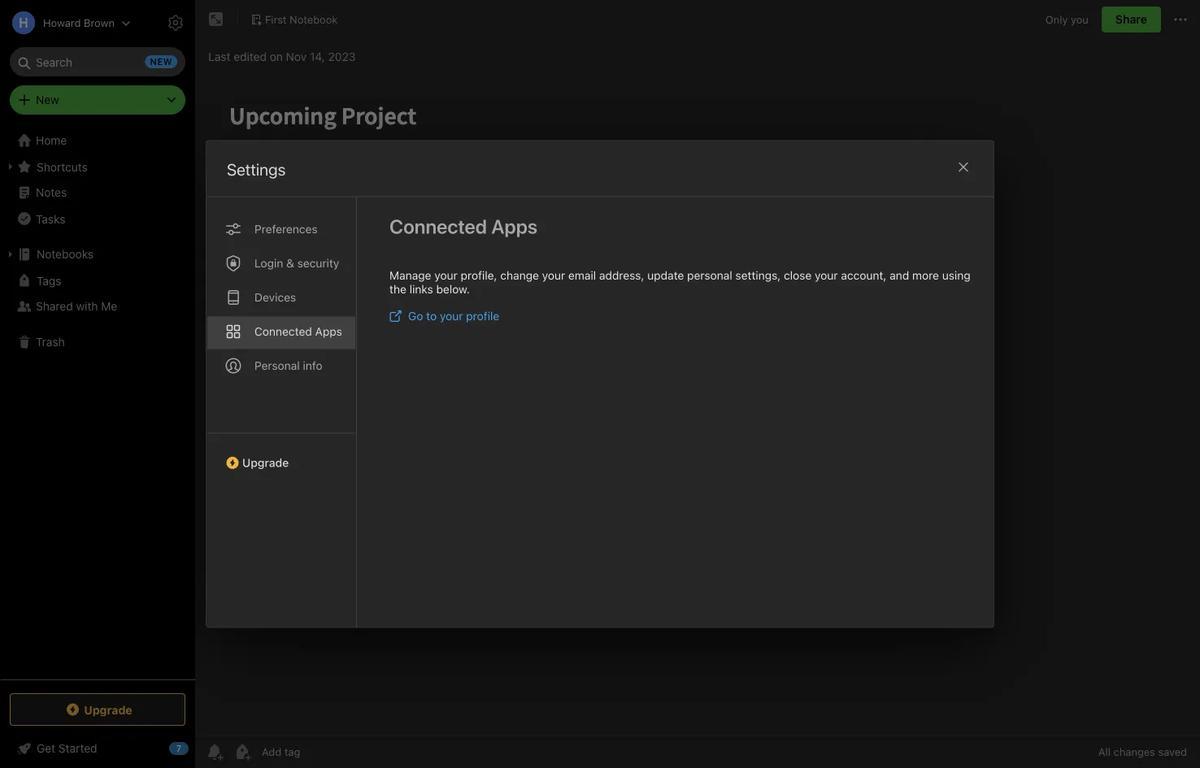 Task type: vqa. For each thing, say whether or not it's contained in the screenshot.
Tag actions field
no



Task type: describe. For each thing, give the bounding box(es) containing it.
Search text field
[[21, 47, 174, 76]]

new
[[36, 93, 59, 107]]

login & security
[[255, 257, 340, 270]]

new button
[[10, 85, 186, 115]]

personal
[[255, 359, 300, 373]]

and
[[890, 269, 910, 282]]

changes
[[1114, 747, 1156, 759]]

manage your profile, change your email address, update personal settings, close your account, and more using the links below.
[[390, 269, 971, 296]]

share button
[[1102, 7, 1162, 33]]

all changes saved
[[1099, 747, 1188, 759]]

notebooks
[[37, 248, 94, 261]]

first notebook
[[265, 13, 338, 25]]

add a reminder image
[[205, 743, 225, 762]]

1 horizontal spatial apps
[[492, 215, 538, 238]]

go to your profile
[[408, 310, 500, 323]]

home link
[[0, 128, 195, 154]]

last edited on nov 14, 2023
[[208, 50, 356, 63]]

your up below.
[[435, 269, 458, 282]]

email
[[569, 269, 597, 282]]

your right to
[[440, 310, 463, 323]]

tags
[[37, 274, 61, 287]]

security
[[298, 257, 340, 270]]

first
[[265, 13, 287, 25]]

shortcuts
[[37, 160, 88, 174]]

login
[[255, 257, 283, 270]]

preferences
[[255, 223, 318, 236]]

apps inside tab list
[[315, 325, 342, 338]]

on
[[270, 50, 283, 63]]

nov
[[286, 50, 307, 63]]

home
[[36, 134, 67, 147]]

settings
[[227, 160, 286, 179]]

below.
[[437, 283, 470, 296]]

the
[[390, 283, 407, 296]]

personal info
[[255, 359, 323, 373]]

trash
[[36, 336, 65, 349]]

last
[[208, 50, 231, 63]]

account,
[[842, 269, 887, 282]]

shortcuts button
[[0, 154, 194, 180]]

expand notebooks image
[[4, 248, 17, 261]]

update
[[648, 269, 685, 282]]

links
[[410, 283, 433, 296]]

upgrade for the right upgrade popup button
[[242, 456, 289, 470]]

go to your profile button
[[390, 310, 500, 323]]

you
[[1072, 13, 1089, 25]]

me
[[101, 300, 117, 313]]

using
[[943, 269, 971, 282]]

with
[[76, 300, 98, 313]]

trash link
[[0, 330, 194, 356]]

settings,
[[736, 269, 781, 282]]

profile
[[466, 310, 500, 323]]



Task type: locate. For each thing, give the bounding box(es) containing it.
address,
[[600, 269, 645, 282]]

saved
[[1159, 747, 1188, 759]]

your right close on the right of the page
[[815, 269, 839, 282]]

1 vertical spatial upgrade button
[[10, 694, 186, 727]]

info
[[303, 359, 323, 373]]

note window element
[[195, 0, 1201, 769]]

1 horizontal spatial connected apps
[[390, 215, 538, 238]]

tab list
[[207, 197, 357, 628]]

notes link
[[0, 180, 194, 206]]

apps up info
[[315, 325, 342, 338]]

None search field
[[21, 47, 174, 76]]

1 horizontal spatial upgrade button
[[207, 433, 356, 476]]

apps
[[492, 215, 538, 238], [315, 325, 342, 338]]

shared with me link
[[0, 294, 194, 320]]

notebook
[[290, 13, 338, 25]]

upgrade button
[[207, 433, 356, 476], [10, 694, 186, 727]]

tasks
[[36, 212, 65, 226]]

&
[[286, 257, 294, 270]]

0 vertical spatial upgrade
[[242, 456, 289, 470]]

tree
[[0, 128, 195, 679]]

only you
[[1046, 13, 1089, 25]]

1 vertical spatial connected
[[255, 325, 312, 338]]

all
[[1099, 747, 1111, 759]]

0 vertical spatial apps
[[492, 215, 538, 238]]

manage
[[390, 269, 432, 282]]

profile,
[[461, 269, 498, 282]]

1 vertical spatial upgrade
[[84, 704, 132, 717]]

0 horizontal spatial upgrade button
[[10, 694, 186, 727]]

14,
[[310, 50, 325, 63]]

2023
[[328, 50, 356, 63]]

Note Editor text field
[[195, 78, 1201, 736]]

upgrade
[[242, 456, 289, 470], [84, 704, 132, 717]]

0 vertical spatial connected apps
[[390, 215, 538, 238]]

to
[[427, 310, 437, 323]]

0 horizontal spatial connected
[[255, 325, 312, 338]]

1 horizontal spatial connected
[[390, 215, 487, 238]]

tags button
[[0, 268, 194, 294]]

shared with me
[[36, 300, 117, 313]]

go
[[408, 310, 423, 323]]

notebooks link
[[0, 242, 194, 268]]

0 horizontal spatial connected apps
[[255, 325, 342, 338]]

1 vertical spatial connected apps
[[255, 325, 342, 338]]

apps up change
[[492, 215, 538, 238]]

share
[[1116, 13, 1148, 26]]

connected up personal info
[[255, 325, 312, 338]]

connected apps up "profile,"
[[390, 215, 538, 238]]

0 vertical spatial upgrade button
[[207, 433, 356, 476]]

only
[[1046, 13, 1069, 25]]

devices
[[255, 291, 296, 304]]

notes
[[36, 186, 67, 199]]

your left email
[[542, 269, 566, 282]]

add tag image
[[233, 743, 252, 762]]

expand note image
[[207, 10, 226, 29]]

change
[[501, 269, 539, 282]]

0 vertical spatial connected
[[390, 215, 487, 238]]

shared
[[36, 300, 73, 313]]

your
[[435, 269, 458, 282], [542, 269, 566, 282], [815, 269, 839, 282], [440, 310, 463, 323]]

tasks button
[[0, 206, 194, 232]]

connected
[[390, 215, 487, 238], [255, 325, 312, 338]]

1 horizontal spatial upgrade
[[242, 456, 289, 470]]

0 horizontal spatial upgrade
[[84, 704, 132, 717]]

1 vertical spatial apps
[[315, 325, 342, 338]]

first notebook button
[[245, 8, 344, 31]]

close image
[[954, 157, 974, 177]]

tree containing home
[[0, 128, 195, 679]]

personal
[[688, 269, 733, 282]]

close
[[784, 269, 812, 282]]

upgrade for leftmost upgrade popup button
[[84, 704, 132, 717]]

settings image
[[166, 13, 186, 33]]

edited
[[234, 50, 267, 63]]

tab list containing preferences
[[207, 197, 357, 628]]

connected apps up personal info
[[255, 325, 342, 338]]

0 horizontal spatial apps
[[315, 325, 342, 338]]

connected apps
[[390, 215, 538, 238], [255, 325, 342, 338]]

connected up manage
[[390, 215, 487, 238]]

more
[[913, 269, 940, 282]]



